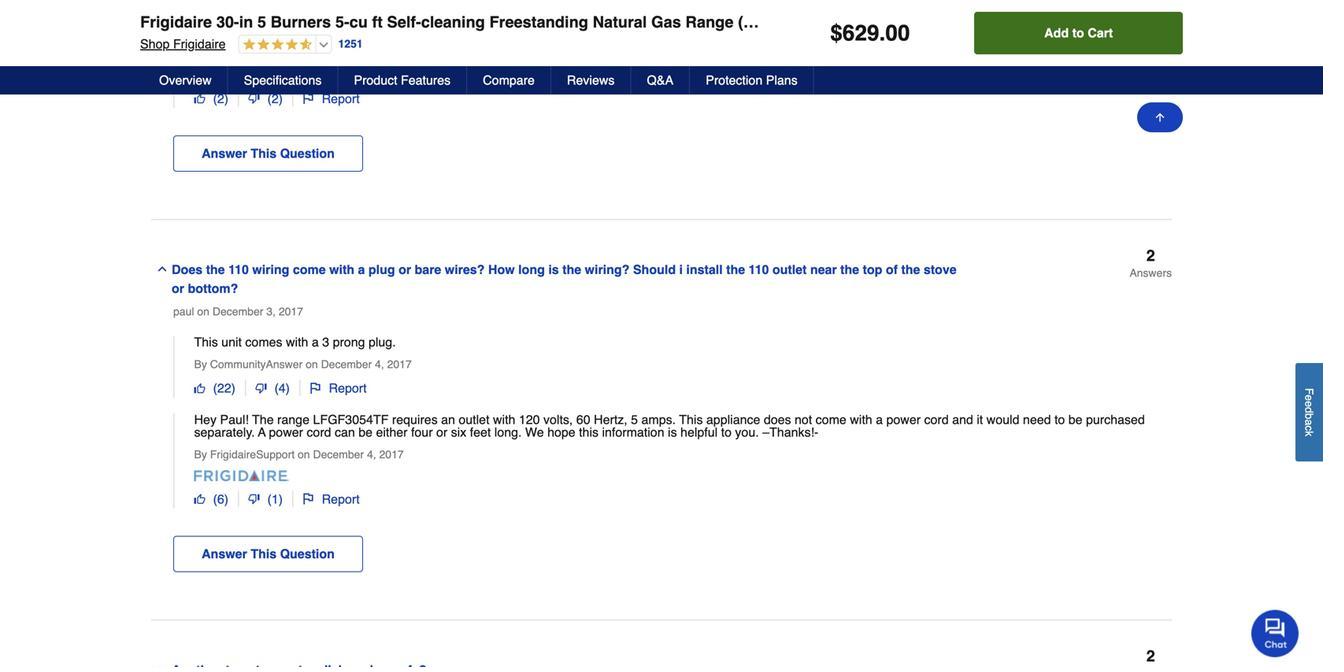 Task type: vqa. For each thing, say whether or not it's contained in the screenshot.
the bottom THE BY
yes



Task type: describe. For each thing, give the bounding box(es) containing it.
( 6 )
[[213, 492, 228, 506]]

by communityanswer on december 4, 2017
[[194, 358, 412, 371]]

1 vertical spatial frigidaire
[[173, 37, 226, 51]]

thumb up image for ( 1 )
[[194, 494, 205, 505]]

629
[[843, 20, 879, 46]]

communityanswer's answer on january 2, 2018 element
[[173, 45, 1172, 108]]

model
[[221, 45, 256, 60]]

helpful
[[681, 425, 718, 439]]

) for ( 6 ) thumb down image
[[279, 492, 283, 506]]

range
[[686, 13, 734, 31]]

paul!
[[220, 412, 249, 427]]

5 inside hey paul! the range lfgf3054tf requires an outlet with 120 volts, 60 hertz, 5 amps. this appliance does not come with a power cord and it would need to be purchased separately. a power cord can be either four or six feet long. we hope this information is helpful to you. –thanks!-
[[631, 412, 638, 427]]

0 vertical spatial december
[[213, 305, 263, 318]]

prong
[[333, 335, 365, 349]]

flag image for a
[[310, 383, 321, 394]]

near
[[810, 262, 837, 277]]

protection
[[706, 73, 763, 87]]

4, for 3
[[375, 358, 384, 371]]

0 vertical spatial frigidaire
[[140, 13, 212, 31]]

) for thumb down icon on the top of page
[[279, 91, 283, 106]]

chevron up image
[[156, 263, 169, 275]]

four
[[411, 425, 433, 439]]

hey
[[194, 412, 217, 427]]

range
[[277, 412, 310, 427]]

specifications button
[[228, 66, 338, 95]]

thumb down image for ( 6 )
[[249, 494, 260, 505]]

frigidairesupport
[[210, 448, 295, 461]]

1 e from the top
[[1303, 395, 1316, 401]]

wires?
[[445, 262, 485, 277]]

–thanks!-
[[763, 425, 819, 439]]

by for this unit comes with a 3 prong plug.
[[194, 358, 207, 371]]

( 1 )
[[267, 492, 283, 506]]

can
[[335, 425, 355, 439]]

a inside does the 110 wiring come with a plug or bare wires? how long is the wiring? should i install the 110 outlet near the top of the stove or bottom?
[[358, 262, 365, 277]]

0 vertical spatial 2017
[[279, 305, 303, 318]]

$ 629 . 00
[[830, 20, 910, 46]]

stainless
[[790, 13, 859, 31]]

add to cart button
[[975, 12, 1183, 54]]

this down thumb down icon on the top of page
[[251, 146, 277, 161]]

3/4".
[[360, 45, 386, 60]]

( 2 ) for ( 2 )
[[213, 91, 228, 106]]

1 vertical spatial or
[[172, 281, 184, 296]]

product features button
[[338, 66, 467, 95]]

report button inside frigidairesupport's answer on december 4, 2017 element
[[293, 491, 369, 507]]

question for lfgf3054tf
[[280, 547, 335, 561]]

does the 110 wiring come with a plug or bare wires? how long is the wiring? should i install the 110 outlet near the top of the stove or bottom?
[[172, 262, 957, 296]]

purchased
[[1086, 412, 1145, 427]]

plug.
[[369, 335, 396, 349]]

steel)
[[863, 13, 906, 31]]

) for thumb up icon in the frigidairesupport's answer on december 4, 2017 element
[[224, 492, 228, 506]]

overview button
[[143, 66, 228, 95]]

compare button
[[467, 66, 551, 95]]

product features
[[354, 73, 451, 87]]

4 the from the left
[[840, 262, 859, 277]]

k
[[1303, 431, 1316, 437]]

answer for this model has a depth of  25 3/4".
[[202, 146, 247, 161]]

d
[[1303, 407, 1316, 413]]

plug
[[369, 262, 395, 277]]

arrow up image
[[1154, 111, 1167, 124]]

december for with
[[321, 358, 372, 371]]

3
[[322, 335, 329, 349]]

of inside does the 110 wiring come with a plug or bare wires? how long is the wiring? should i install the 110 outlet near the top of the stove or bottom?
[[886, 262, 898, 277]]

and
[[952, 412, 973, 427]]

freestanding
[[489, 13, 588, 31]]

this unit comes with a 3 prong plug.
[[194, 335, 396, 349]]

f e e d b a c k
[[1303, 388, 1316, 437]]

plans
[[766, 73, 798, 87]]

depth
[[294, 45, 325, 60]]

report inside communityanswer's answer on january 2, 2018 element
[[322, 91, 360, 106]]

answer for hey paul! the range lfgf3054tf requires an outlet with 120 volts, 60 hertz, 5 amps. this appliance does not come with a power cord and it would need to be purchased separately. a power cord can be either four or six feet long. we hope this information is helpful to you. –thanks!-
[[202, 547, 247, 561]]

) for ( 4 ) thumb up icon
[[224, 14, 228, 28]]

shop frigidaire
[[140, 37, 226, 51]]

1 horizontal spatial be
[[1069, 412, 1083, 427]]

0 horizontal spatial to
[[721, 425, 732, 439]]

this model has a depth of  25 3/4".
[[194, 45, 386, 60]]

paul
[[173, 305, 194, 318]]

add to cart
[[1044, 26, 1113, 40]]

0 vertical spatial flag image
[[303, 16, 314, 27]]

0 horizontal spatial power
[[269, 425, 303, 439]]

self-
[[387, 13, 421, 31]]

this inside communityanswer's answer on december 4, 2017 element
[[194, 335, 218, 349]]

report button inside communityanswer's answer on january 2, 2018 element
[[293, 90, 369, 107]]

outlet inside does the 110 wiring come with a plug or bare wires? how long is the wiring? should i install the 110 outlet near the top of the stove or bottom?
[[773, 262, 807, 277]]

cleaning
[[421, 13, 485, 31]]

3 the from the left
[[726, 262, 745, 277]]

thumb down image
[[249, 93, 260, 104]]

the
[[252, 412, 274, 427]]

by for this model has a depth of  25 3/4".
[[194, 68, 207, 81]]

2 the from the left
[[562, 262, 581, 277]]

b
[[1303, 413, 1316, 420]]

1
[[272, 492, 279, 506]]

answer this question button for has
[[173, 136, 363, 172]]

add
[[1044, 26, 1069, 40]]

frigidairesupport image
[[194, 470, 289, 481]]

specifications
[[244, 73, 322, 87]]

come inside does the 110 wiring come with a plug or bare wires? how long is the wiring? should i install the 110 outlet near the top of the stove or bottom?
[[293, 262, 326, 277]]

unit
[[221, 335, 242, 349]]

( 22 )
[[213, 381, 235, 395]]

(black
[[738, 13, 785, 31]]

volts,
[[543, 412, 573, 427]]

need
[[1023, 412, 1051, 427]]

frigidairesupport's answer on december 4, 2017 element
[[173, 412, 1172, 508]]

this
[[579, 425, 599, 439]]

separately.
[[194, 425, 255, 439]]

come inside hey paul! the range lfgf3054tf requires an outlet with 120 volts, 60 hertz, 5 amps. this appliance does not come with a power cord and it would need to be purchased separately. a power cord can be either four or six feet long. we hope this information is helpful to you. –thanks!-
[[816, 412, 847, 427]]

report button inside communityanswer's answer on december 4, 2017 element
[[301, 380, 376, 396]]

should
[[633, 262, 676, 277]]

report up 1251
[[322, 14, 360, 28]]

) for thumb up icon related to ( 2 )
[[224, 91, 228, 106]]

we
[[525, 425, 544, 439]]

features
[[401, 73, 451, 87]]

top
[[863, 262, 882, 277]]

thumb up image for ( 4 )
[[194, 16, 205, 27]]

on for comes
[[306, 358, 318, 371]]

report inside frigidairesupport's answer on december 4, 2017 element
[[322, 492, 360, 506]]

lfgf3054tf
[[313, 412, 389, 427]]

chat invite button image
[[1252, 609, 1300, 657]]

120
[[519, 412, 540, 427]]

3,
[[266, 305, 276, 318]]

thumb down image for ( 22 )
[[256, 383, 267, 394]]



Task type: locate. For each thing, give the bounding box(es) containing it.
report inside communityanswer's answer on december 4, 2017 element
[[329, 381, 367, 395]]

0 vertical spatial come
[[293, 262, 326, 277]]

power right a at bottom
[[269, 425, 303, 439]]

a left plug on the left top of the page
[[358, 262, 365, 277]]

communityanswer for has
[[210, 68, 303, 81]]

0 vertical spatial 4,
[[375, 358, 384, 371]]

2 e from the top
[[1303, 401, 1316, 407]]

thumb up image for ( 2 )
[[194, 93, 205, 104]]

by inside frigidairesupport's answer on december 4, 2017 element
[[194, 448, 207, 461]]

(
[[213, 14, 217, 28], [267, 14, 272, 28], [213, 91, 217, 106], [267, 91, 272, 106], [213, 381, 217, 395], [274, 381, 279, 395], [213, 492, 217, 506], [267, 492, 272, 506]]

0 horizontal spatial be
[[359, 425, 373, 439]]

4, down plug.
[[375, 358, 384, 371]]

is inside does the 110 wiring come with a plug or bare wires? how long is the wiring? should i install the 110 outlet near the top of the stove or bottom?
[[548, 262, 559, 277]]

answers
[[1130, 267, 1172, 279]]

thumb up image inside frigidairesupport's answer on december 4, 2017 element
[[194, 494, 205, 505]]

4 up 4.6 stars image
[[272, 14, 279, 28]]

compare
[[483, 73, 535, 87]]

chevron down image
[[156, 663, 169, 667]]

does
[[172, 262, 203, 277]]

1 vertical spatial 4
[[279, 381, 286, 395]]

2 110 from the left
[[749, 262, 769, 277]]

flag image up depth
[[303, 16, 314, 27]]

.
[[879, 20, 886, 46]]

( 4 ) for ( 2 )
[[267, 14, 283, 28]]

00
[[886, 20, 910, 46]]

thumb down image left 1
[[249, 494, 260, 505]]

1 vertical spatial by
[[194, 358, 207, 371]]

2 horizontal spatial to
[[1072, 26, 1084, 40]]

wiring?
[[585, 262, 630, 277]]

report up lfgf3054tf
[[329, 381, 367, 395]]

in
[[239, 13, 253, 31]]

) for thumb down image for ( 22 )
[[286, 381, 290, 395]]

outlet left near at right
[[773, 262, 807, 277]]

this inside communityanswer's answer on january 2, 2018 element
[[194, 45, 218, 60]]

to inside add to cart button
[[1072, 26, 1084, 40]]

60
[[576, 412, 590, 427]]

on down depth
[[306, 68, 318, 81]]

of left 25
[[329, 45, 339, 60]]

0 horizontal spatial cord
[[307, 425, 331, 439]]

) up paul!
[[231, 381, 235, 395]]

1 answer this question from the top
[[202, 146, 335, 161]]

by
[[194, 68, 207, 81], [194, 358, 207, 371], [194, 448, 207, 461]]

0 horizontal spatial or
[[172, 281, 184, 296]]

1 vertical spatial 5
[[631, 412, 638, 427]]

1 vertical spatial answer this question
[[202, 547, 335, 561]]

with left plug on the left top of the page
[[329, 262, 355, 277]]

2 answer from the top
[[202, 547, 247, 561]]

2 vertical spatial thumb up image
[[194, 494, 205, 505]]

question down specifications button
[[280, 146, 335, 161]]

protection plans button
[[690, 66, 814, 95]]

six
[[451, 425, 466, 439]]

burners
[[271, 13, 331, 31]]

0 vertical spatial answer
[[202, 146, 247, 161]]

25
[[343, 45, 357, 60]]

is
[[548, 262, 559, 277], [668, 425, 677, 439]]

report button down "january"
[[293, 90, 369, 107]]

would
[[987, 412, 1020, 427]]

is left helpful on the right bottom of page
[[668, 425, 677, 439]]

2017
[[279, 305, 303, 318], [387, 358, 412, 371], [379, 448, 404, 461]]

1 vertical spatial answer
[[202, 547, 247, 561]]

0 vertical spatial or
[[399, 262, 411, 277]]

1251
[[338, 38, 363, 50]]

by down 'separately.'
[[194, 448, 207, 461]]

be
[[1069, 412, 1083, 427], [359, 425, 373, 439]]

2 by from the top
[[194, 358, 207, 371]]

2 horizontal spatial or
[[436, 425, 448, 439]]

e up b
[[1303, 401, 1316, 407]]

1 horizontal spatial outlet
[[773, 262, 807, 277]]

has
[[259, 45, 280, 60]]

question down flag image
[[280, 547, 335, 561]]

1 horizontal spatial is
[[668, 425, 677, 439]]

or inside hey paul! the range lfgf3054tf requires an outlet with 120 volts, 60 hertz, 5 amps. this appliance does not come with a power cord and it would need to be purchased separately. a power cord can be either four or six feet long. we hope this information is helpful to you. –thanks!-
[[436, 425, 448, 439]]

cord left and
[[924, 412, 949, 427]]

bare
[[415, 262, 441, 277]]

1 horizontal spatial or
[[399, 262, 411, 277]]

communityanswer inside paul's question on december 3, 2017 element
[[210, 358, 303, 371]]

hope
[[547, 425, 576, 439]]

) down frigidairesupport image
[[224, 492, 228, 506]]

( 4 ) down 'by communityanswer on december 4, 2017'
[[274, 381, 290, 395]]

communityanswer for comes
[[210, 358, 303, 371]]

( 4 ) for ( 22 )
[[274, 381, 290, 395]]

january
[[321, 68, 360, 81]]

0 vertical spatial 4
[[272, 14, 279, 28]]

1 vertical spatial flag image
[[303, 93, 314, 104]]

this left unit
[[194, 335, 218, 349]]

2 vertical spatial 2017
[[379, 448, 404, 461]]

a left 3
[[312, 335, 319, 349]]

1 horizontal spatial 5
[[631, 412, 638, 427]]

report button up lfgf3054tf
[[301, 380, 376, 396]]

( 2 ) left in
[[213, 14, 228, 28]]

does
[[764, 412, 791, 427]]

of right top
[[886, 262, 898, 277]]

0 horizontal spatial of
[[329, 45, 339, 60]]

or down does
[[172, 281, 184, 296]]

the left stove
[[901, 262, 920, 277]]

come
[[293, 262, 326, 277], [816, 412, 847, 427]]

2,
[[363, 68, 373, 81]]

0 vertical spatial 5
[[258, 13, 266, 31]]

on down range on the left bottom of the page
[[298, 448, 310, 461]]

) left in
[[224, 14, 228, 28]]

does the 110 wiring come with a plug or bare wires? how long is the wiring? should i install the 110 outlet near the top of the stove or bottom? button
[[151, 248, 968, 299]]

) left thumb down icon on the top of page
[[224, 91, 228, 106]]

frigidaire up shop frigidaire
[[140, 13, 212, 31]]

gas
[[651, 13, 681, 31]]

thumb down image right 30-
[[249, 16, 260, 27]]

1 horizontal spatial cord
[[924, 412, 949, 427]]

answer this question for has
[[202, 146, 335, 161]]

frigidaire 30-in 5 burners 5-cu ft self-cleaning freestanding natural gas range (black stainless steel)
[[140, 13, 906, 31]]

2 communityanswer from the top
[[210, 358, 303, 371]]

0 horizontal spatial outlet
[[459, 412, 490, 427]]

by inside communityanswer's answer on january 2, 2018 element
[[194, 68, 207, 81]]

frigidaire
[[140, 13, 212, 31], [173, 37, 226, 51]]

to left you.
[[721, 425, 732, 439]]

with up 'by communityanswer on december 4, 2017'
[[286, 335, 308, 349]]

on for the
[[298, 448, 310, 461]]

1 vertical spatial ( 4 )
[[274, 381, 290, 395]]

the left top
[[840, 262, 859, 277]]

the
[[206, 262, 225, 277], [562, 262, 581, 277], [726, 262, 745, 277], [840, 262, 859, 277], [901, 262, 920, 277]]

2 thumb up image from the top
[[194, 93, 205, 104]]

on right paul
[[197, 305, 209, 318]]

be right need
[[1069, 412, 1083, 427]]

0 vertical spatial by
[[194, 68, 207, 81]]

( 2 )
[[213, 14, 228, 28], [213, 91, 228, 106], [267, 91, 283, 106]]

this down ( 1 )
[[251, 547, 277, 561]]

1 vertical spatial is
[[668, 425, 677, 439]]

on down "this unit comes with a 3 prong plug."
[[306, 358, 318, 371]]

long
[[518, 262, 545, 277]]

frigidaire down 30-
[[173, 37, 226, 51]]

come right not
[[816, 412, 847, 427]]

2017 for a
[[387, 358, 412, 371]]

power left and
[[887, 412, 921, 427]]

) left flag image
[[279, 492, 283, 506]]

1 by from the top
[[194, 68, 207, 81]]

0 horizontal spatial come
[[293, 262, 326, 277]]

is right long
[[548, 262, 559, 277]]

requires
[[392, 412, 438, 427]]

december
[[213, 305, 263, 318], [321, 358, 372, 371], [313, 448, 364, 461]]

2 vertical spatial december
[[313, 448, 364, 461]]

0 vertical spatial thumb down image
[[249, 16, 260, 27]]

cord left the can
[[307, 425, 331, 439]]

question
[[280, 146, 335, 161], [280, 547, 335, 561]]

report down "january"
[[322, 91, 360, 106]]

thumb down image for ( 2 )
[[249, 16, 260, 27]]

answer this question button for the
[[173, 536, 363, 572]]

) up 4.6 stars image
[[279, 14, 283, 28]]

3 thumb up image from the top
[[194, 494, 205, 505]]

stove
[[924, 262, 957, 277]]

of
[[329, 45, 339, 60], [886, 262, 898, 277]]

december down the can
[[313, 448, 364, 461]]

flag image inside communityanswer's answer on december 4, 2017 element
[[310, 383, 321, 394]]

communityanswer up thumb down icon on the top of page
[[210, 68, 303, 81]]

it
[[977, 412, 983, 427]]

bottom?
[[188, 281, 238, 296]]

1 vertical spatial communityanswer
[[210, 358, 303, 371]]

answer this question
[[202, 146, 335, 161], [202, 547, 335, 561]]

1 thumb up image from the top
[[194, 16, 205, 27]]

by inside communityanswer's answer on december 4, 2017 element
[[194, 358, 207, 371]]

2017 right 3,
[[279, 305, 303, 318]]

cu
[[349, 13, 368, 31]]

overview
[[159, 73, 212, 87]]

thumb down image
[[249, 16, 260, 27], [256, 383, 267, 394], [249, 494, 260, 505]]

with inside does the 110 wiring come with a plug or bare wires? how long is the wiring? should i install the 110 outlet near the top of the stove or bottom?
[[329, 262, 355, 277]]

2 inside 2 answers
[[1147, 247, 1155, 265]]

4
[[272, 14, 279, 28], [279, 381, 286, 395]]

december for range
[[313, 448, 364, 461]]

0 vertical spatial communityanswer
[[210, 68, 303, 81]]

either
[[376, 425, 408, 439]]

0 vertical spatial answer this question button
[[173, 136, 363, 172]]

you.
[[735, 425, 759, 439]]

answer
[[202, 146, 247, 161], [202, 547, 247, 561]]

2 vertical spatial thumb down image
[[249, 494, 260, 505]]

( 4 ) inside communityanswer's answer on december 4, 2017 element
[[274, 381, 290, 395]]

1 horizontal spatial power
[[887, 412, 921, 427]]

( 4 )
[[267, 14, 283, 28], [274, 381, 290, 395]]

communityanswer down "comes" on the bottom left
[[210, 358, 303, 371]]

1 vertical spatial of
[[886, 262, 898, 277]]

1 horizontal spatial 110
[[749, 262, 769, 277]]

this inside hey paul! the range lfgf3054tf requires an outlet with 120 volts, 60 hertz, 5 amps. this appliance does not come with a power cord and it would need to be purchased separately. a power cord can be either four or six feet long. we hope this information is helpful to you. –thanks!-
[[679, 412, 703, 427]]

flag image
[[303, 16, 314, 27], [303, 93, 314, 104], [310, 383, 321, 394]]

) down specifications
[[279, 91, 283, 106]]

) for thumb down image for ( 2 )
[[279, 14, 283, 28]]

cart
[[1088, 26, 1113, 40]]

110 up bottom?
[[228, 262, 249, 277]]

2
[[217, 14, 224, 28], [217, 91, 224, 106], [272, 91, 279, 106], [1147, 247, 1155, 265], [1147, 647, 1155, 665]]

22
[[217, 381, 231, 395]]

) for thumb up image
[[231, 381, 235, 395]]

1 vertical spatial 2017
[[387, 358, 412, 371]]

on for has
[[306, 68, 318, 81]]

2 vertical spatial flag image
[[310, 383, 321, 394]]

answer this question for the
[[202, 547, 335, 561]]

question for depth
[[280, 146, 335, 161]]

of inside communityanswer's answer on january 2, 2018 element
[[329, 45, 339, 60]]

0 vertical spatial ( 4 )
[[267, 14, 283, 28]]

answer this question inside paul's question on december 3, 2017 element
[[202, 547, 335, 561]]

wiring
[[252, 262, 289, 277]]

0 vertical spatial thumb up image
[[194, 16, 205, 27]]

$
[[830, 20, 843, 46]]

feet
[[470, 425, 491, 439]]

110 right install
[[749, 262, 769, 277]]

3 by from the top
[[194, 448, 207, 461]]

e up d on the right of the page
[[1303, 395, 1316, 401]]

outlet inside hey paul! the range lfgf3054tf requires an outlet with 120 volts, 60 hertz, 5 amps. this appliance does not come with a power cord and it would need to be purchased separately. a power cord can be either four or six feet long. we hope this information is helpful to you. –thanks!-
[[459, 412, 490, 427]]

by for hey paul! the range lfgf3054tf requires an outlet with 120 volts, 60 hertz, 5 amps. this appliance does not come with a power cord and it would need to be purchased separately. a power cord can be either four or six feet long. we hope this information is helpful to you. –thanks!-
[[194, 448, 207, 461]]

flag image for depth
[[303, 93, 314, 104]]

5 right the "hertz,"
[[631, 412, 638, 427]]

0 vertical spatial of
[[329, 45, 339, 60]]

the up bottom?
[[206, 262, 225, 277]]

1 vertical spatial question
[[280, 547, 335, 561]]

with inside communityanswer's answer on december 4, 2017 element
[[286, 335, 308, 349]]

1 vertical spatial thumb down image
[[256, 383, 267, 394]]

answer inside paul's question on december 3, 2017 element
[[202, 547, 247, 561]]

communityanswer's answer on december 4, 2017 element
[[173, 335, 1172, 398]]

a right not
[[876, 412, 883, 427]]

outlet right an
[[459, 412, 490, 427]]

1 vertical spatial answer this question button
[[173, 536, 363, 572]]

answer this question down ( 1 )
[[202, 547, 335, 561]]

( 2 ) down specifications
[[267, 91, 283, 106]]

to right need
[[1055, 412, 1065, 427]]

1 vertical spatial come
[[816, 412, 847, 427]]

1 vertical spatial thumb up image
[[194, 93, 205, 104]]

comes
[[245, 335, 282, 349]]

1 answer this question button from the top
[[173, 136, 363, 172]]

2 vertical spatial by
[[194, 448, 207, 461]]

hertz,
[[594, 412, 628, 427]]

2 vertical spatial or
[[436, 425, 448, 439]]

( 2 ) left thumb down icon on the top of page
[[213, 91, 228, 106]]

2 answers element
[[1130, 247, 1172, 279]]

) down 'by communityanswer on december 4, 2017'
[[286, 381, 290, 395]]

q&a
[[647, 73, 674, 87]]

f e e d b a c k button
[[1296, 363, 1323, 462]]

1 question from the top
[[280, 146, 335, 161]]

1 communityanswer from the top
[[210, 68, 303, 81]]

long.
[[494, 425, 522, 439]]

thumb up image
[[194, 16, 205, 27], [194, 93, 205, 104], [194, 494, 205, 505]]

1 vertical spatial 4,
[[367, 448, 376, 461]]

flag image down by communityanswer on january 2, 2018
[[303, 93, 314, 104]]

0 vertical spatial is
[[548, 262, 559, 277]]

5-
[[335, 13, 349, 31]]

1 horizontal spatial of
[[886, 262, 898, 277]]

thumb up image left 6
[[194, 494, 205, 505]]

thumb down image up the
[[256, 383, 267, 394]]

4 for ( 22 )
[[279, 381, 286, 395]]

answer this question button down ( 1 )
[[173, 536, 363, 572]]

4 down 'by communityanswer on december 4, 2017'
[[279, 381, 286, 395]]

december up unit
[[213, 305, 263, 318]]

thumb up image left 30-
[[194, 16, 205, 27]]

natural
[[593, 13, 647, 31]]

2017 for lfgf3054tf
[[379, 448, 404, 461]]

answer this question button down thumb down icon on the top of page
[[173, 136, 363, 172]]

a right has in the top left of the page
[[283, 45, 290, 60]]

f
[[1303, 388, 1316, 395]]

thumb up image down overview
[[194, 93, 205, 104]]

report button up 1251
[[293, 13, 369, 29]]

with right not
[[850, 412, 873, 427]]

reviews button
[[551, 66, 631, 95]]

1 110 from the left
[[228, 262, 249, 277]]

paul's question on december 3, 2017 element
[[151, 247, 1172, 621]]

answer this question button
[[173, 136, 363, 172], [173, 536, 363, 572]]

with left the 120
[[493, 412, 515, 427]]

4 for ( 2 )
[[272, 14, 279, 28]]

4.6 stars image
[[239, 38, 312, 52]]

thumb up image
[[194, 383, 205, 394]]

4, down either
[[367, 448, 376, 461]]

this left model
[[194, 45, 218, 60]]

1 the from the left
[[206, 262, 225, 277]]

or
[[399, 262, 411, 277], [172, 281, 184, 296], [436, 425, 448, 439]]

protection plans
[[706, 73, 798, 87]]

2 answer this question button from the top
[[173, 536, 363, 572]]

1 horizontal spatial come
[[816, 412, 847, 427]]

i
[[679, 262, 683, 277]]

0 vertical spatial outlet
[[773, 262, 807, 277]]

is inside hey paul! the range lfgf3054tf requires an outlet with 120 volts, 60 hertz, 5 amps. this appliance does not come with a power cord and it would need to be purchased separately. a power cord can be either four or six feet long. we hope this information is helpful to you. –thanks!-
[[668, 425, 677, 439]]

by frigidairesupport on december 4, 2017
[[194, 448, 404, 461]]

report button down "by frigidairesupport on december 4, 2017"
[[293, 491, 369, 507]]

the right install
[[726, 262, 745, 277]]

1 horizontal spatial to
[[1055, 412, 1065, 427]]

0 horizontal spatial 110
[[228, 262, 249, 277]]

reviews
[[567, 73, 615, 87]]

( 4 ) up 4.6 stars image
[[267, 14, 283, 28]]

0 vertical spatial question
[[280, 146, 335, 161]]

2017 down either
[[379, 448, 404, 461]]

answer this question down thumb down icon on the top of page
[[202, 146, 335, 161]]

flag image down 'by communityanswer on december 4, 2017'
[[310, 383, 321, 394]]

( 2 ) for ( 4 )
[[213, 14, 228, 28]]

5 the from the left
[[901, 262, 920, 277]]

be right the can
[[359, 425, 373, 439]]

this right the amps.
[[679, 412, 703, 427]]

4 inside communityanswer's answer on december 4, 2017 element
[[279, 381, 286, 395]]

flag image
[[303, 494, 314, 505]]

0 horizontal spatial is
[[548, 262, 559, 277]]

by up thumb up image
[[194, 358, 207, 371]]

not
[[795, 412, 812, 427]]

communityanswer
[[210, 68, 303, 81], [210, 358, 303, 371]]

or right plug on the left top of the page
[[399, 262, 411, 277]]

4, for requires
[[367, 448, 376, 461]]

2 question from the top
[[280, 547, 335, 561]]

0 horizontal spatial 5
[[258, 13, 266, 31]]

appliance
[[706, 412, 760, 427]]

5 right in
[[258, 13, 266, 31]]

1 answer from the top
[[202, 146, 247, 161]]

december down prong
[[321, 358, 372, 371]]

a
[[258, 425, 266, 439]]

2 answer this question from the top
[[202, 547, 335, 561]]

to right add
[[1072, 26, 1084, 40]]

report right flag image
[[322, 492, 360, 506]]

a inside hey paul! the range lfgf3054tf requires an outlet with 120 volts, 60 hertz, 5 amps. this appliance does not come with a power cord and it would need to be purchased separately. a power cord can be either four or six feet long. we hope this information is helpful to you. –thanks!-
[[876, 412, 883, 427]]

or left six
[[436, 425, 448, 439]]

5
[[258, 13, 266, 31], [631, 412, 638, 427]]

1 vertical spatial outlet
[[459, 412, 490, 427]]

by communityanswer on january 2, 2018
[[194, 68, 400, 81]]

product
[[354, 73, 397, 87]]

a up k
[[1303, 420, 1316, 426]]

2017 down plug.
[[387, 358, 412, 371]]

1 vertical spatial december
[[321, 358, 372, 371]]

the left 'wiring?' in the top of the page
[[562, 262, 581, 277]]

0 vertical spatial answer this question
[[202, 146, 335, 161]]

by down shop frigidaire
[[194, 68, 207, 81]]



